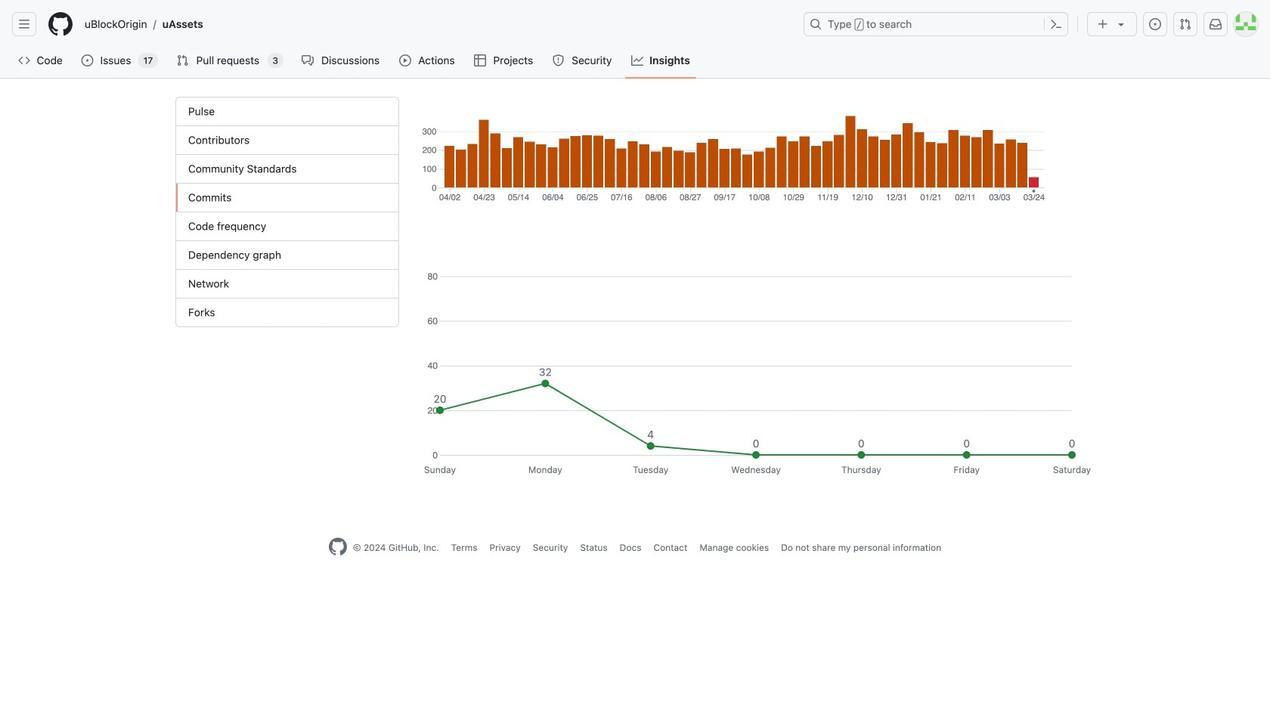 Task type: vqa. For each thing, say whether or not it's contained in the screenshot.
Notifications icon
yes



Task type: locate. For each thing, give the bounding box(es) containing it.
homepage image
[[48, 12, 73, 36]]

table image
[[474, 54, 486, 67]]

shield image
[[553, 54, 565, 67]]

list
[[79, 12, 795, 36]]

triangle down image
[[1115, 18, 1127, 30]]

homepage image
[[329, 538, 347, 556]]

code image
[[18, 54, 30, 67]]

git pull request image
[[176, 54, 189, 67]]

comment discussion image
[[302, 54, 314, 67]]

issue opened image
[[81, 54, 93, 67]]

issue opened image
[[1149, 18, 1161, 30]]

graph image
[[631, 54, 644, 67]]

plus image
[[1097, 18, 1109, 30]]



Task type: describe. For each thing, give the bounding box(es) containing it.
notifications image
[[1210, 18, 1222, 30]]

git pull request image
[[1180, 18, 1192, 30]]

insights element
[[175, 97, 399, 327]]

command palette image
[[1050, 18, 1062, 30]]

play image
[[399, 54, 411, 67]]



